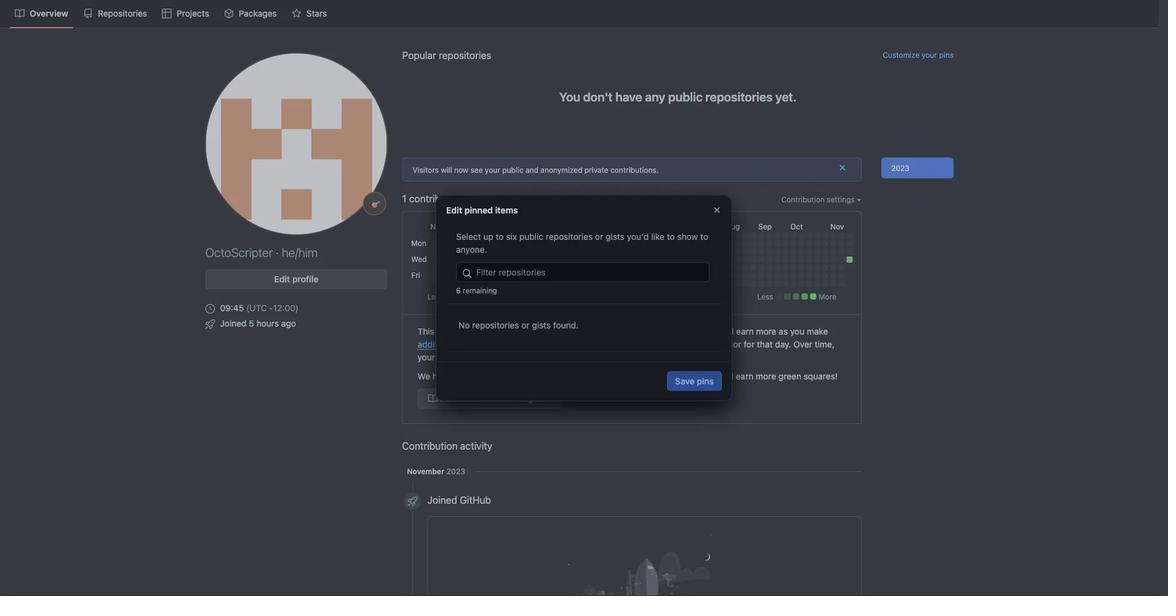 Task type: describe. For each thing, give the bounding box(es) containing it.
count
[[477, 292, 497, 301]]

dismiss this notice image
[[838, 163, 848, 173]]

aug
[[726, 222, 740, 231]]

joining
[[637, 326, 663, 336]]

1 vertical spatial have
[[433, 371, 451, 381]]

guide for quick
[[484, 371, 507, 381]]

oct
[[790, 222, 803, 231]]

0 vertical spatial rocket image
[[205, 319, 215, 329]]

public for any
[[668, 89, 703, 104]]

edit profile button
[[205, 270, 387, 289]]

six
[[506, 232, 517, 242]]

learn how we count contributions
[[427, 292, 545, 301]]

·
[[276, 245, 279, 259]]

you inside this is your contribution graph . your first square is for joining github and you'll earn more as you make additional contributions
[[790, 326, 805, 336]]

repo image
[[83, 9, 93, 18]]

gists inside "select up to six public repositories or gists you'd like to show to anyone."
[[606, 232, 625, 242]]

contrast
[[657, 339, 690, 349]]

your right the customize
[[922, 50, 937, 59]]

0 horizontal spatial you
[[565, 371, 580, 381]]

contribution inside this is your contribution graph . your first square is for joining github and you'll earn more as you make additional contributions
[[465, 326, 516, 336]]

dec
[[446, 222, 460, 231]]

as
[[779, 326, 788, 336]]

read
[[440, 394, 461, 404]]

activity
[[460, 440, 492, 452]]

1 vertical spatial 2023
[[446, 467, 465, 476]]

this is your contribution graph . your first square is for joining github and you'll earn more as you make additional contributions
[[418, 326, 828, 349]]

we
[[465, 292, 475, 301]]

chart
[[437, 352, 458, 362]]

joined github! image
[[491, 527, 798, 596]]

sep
[[758, 222, 772, 231]]

anonymized
[[541, 166, 582, 174]]

over
[[793, 339, 812, 349]]

0 horizontal spatial like
[[581, 352, 595, 362]]

first inside this is your contribution graph . your first square is for joining github and you'll earn more as you make additional contributions
[[568, 326, 583, 336]]

popular
[[402, 50, 436, 61]]

visitors will now see your public and anonymized private contributions.
[[413, 166, 659, 174]]

your inside . more contributions means a higher contrast square color for that day. over time, your chart might start looking
[[418, 352, 435, 362]]

packages link
[[219, 4, 282, 23]]

quick
[[461, 371, 482, 381]]

book image for read the hello world guide link
[[428, 394, 438, 404]]

don't
[[583, 89, 613, 104]]

octoscripter
[[205, 245, 273, 259]]

clock image
[[205, 304, 215, 314]]

0 horizontal spatial a
[[454, 371, 458, 381]]

visitors will now see your public and anonymized private contributions. alert
[[402, 158, 862, 182]]

. inside . more contributions means a higher contrast square color for that day. over time, your chart might start looking
[[511, 339, 514, 349]]

graph
[[518, 326, 543, 336]]

make
[[807, 326, 828, 336]]

learn
[[427, 292, 447, 301]]

hello
[[478, 394, 499, 404]]

we have a quick guide that will show you how to create your first repository and earn more green squares!
[[418, 371, 838, 381]]

12:00)
[[273, 303, 299, 313]]

show inside "select up to six public repositories or gists you'd like to show to anyone."
[[677, 232, 698, 242]]

jun
[[654, 222, 667, 231]]

2023 link
[[881, 158, 954, 178]]

pins inside save pins button
[[697, 376, 714, 386]]

0 vertical spatial the
[[476, 193, 490, 205]]

contribution settings
[[781, 195, 857, 204]]

stars link
[[287, 4, 332, 23]]

packages
[[239, 8, 277, 18]]

overview
[[30, 8, 68, 18]]

1 vertical spatial that
[[509, 371, 525, 381]]

repositories
[[98, 8, 147, 18]]

2 vertical spatial .
[[612, 352, 614, 362]]

green
[[779, 371, 801, 381]]

anyone.
[[456, 245, 487, 255]]

🎯 button
[[368, 198, 381, 210]]

contributions.
[[610, 166, 659, 174]]

for inside . more contributions means a higher contrast square color for that day. over time, your chart might start looking
[[744, 339, 755, 349]]

additional contributions link
[[418, 339, 511, 349]]

customize your pins
[[883, 50, 954, 59]]

for inside this is your contribution graph . your first square is for joining github and you'll earn more as you make additional contributions
[[624, 326, 635, 336]]

public for six
[[519, 232, 544, 242]]

edit profile
[[274, 274, 318, 284]]

something like this button
[[537, 351, 612, 364]]

like inside "select up to six public repositories or gists you'd like to show to anyone."
[[651, 232, 665, 242]]

projects link
[[157, 4, 214, 23]]

1 vertical spatial show
[[542, 371, 563, 381]]

nov for nov
[[830, 222, 844, 231]]

world
[[502, 394, 526, 404]]

1 vertical spatial earn
[[736, 371, 754, 381]]

any
[[645, 89, 665, 104]]

items
[[495, 205, 518, 215]]

more inside this is your contribution graph . your first square is for joining github and you'll earn more as you make additional contributions
[[756, 326, 777, 336]]

edit pinned items
[[446, 205, 518, 215]]

in
[[466, 193, 473, 205]]

this
[[597, 352, 612, 362]]

remaining
[[463, 287, 497, 295]]

fri
[[411, 271, 420, 279]]

grid containing nov
[[409, 219, 854, 289]]

1 vertical spatial gists
[[532, 320, 551, 331]]

customize
[[883, 50, 920, 59]]

pinned
[[465, 205, 493, 215]]

squares!
[[804, 371, 838, 381]]

your
[[547, 326, 565, 336]]

repositories link
[[78, 4, 152, 23]]

mon
[[411, 239, 426, 247]]

create
[[611, 371, 636, 381]]

contributions inside . more contributions means a higher contrast square color for that day. over time, your chart might start looking
[[539, 339, 591, 349]]

1 horizontal spatial will
[[527, 371, 540, 381]]

1 vertical spatial the
[[463, 394, 476, 404]]

1 vertical spatial or
[[521, 320, 530, 331]]

start
[[485, 352, 504, 362]]

0 vertical spatial how
[[449, 292, 463, 301]]

. inside this is your contribution graph . your first square is for joining github and you'll earn more as you make additional contributions
[[543, 326, 545, 336]]

now
[[454, 166, 468, 174]]

Filter repositories search field
[[456, 263, 710, 282]]

. more contributions means a higher contrast square color for that day. over time, your chart might start looking
[[418, 339, 835, 362]]

you
[[559, 89, 580, 104]]

🎯
[[371, 199, 378, 208]]

2 horizontal spatial and
[[719, 371, 734, 381]]

octoscripter              · he/him
[[205, 245, 318, 259]]



Task type: locate. For each thing, give the bounding box(es) containing it.
rocket image down clock icon
[[205, 319, 215, 329]]

means
[[594, 339, 620, 349]]

joined 5 hours ago
[[220, 318, 296, 328]]

guide
[[484, 371, 507, 381], [528, 394, 551, 404]]

november
[[407, 467, 444, 476]]

book image left read
[[428, 394, 438, 404]]

0 vertical spatial public
[[668, 89, 703, 104]]

nov left dec
[[430, 222, 444, 231]]

first
[[568, 326, 583, 336], [658, 371, 674, 381]]

0 horizontal spatial book image
[[15, 9, 25, 18]]

0 horizontal spatial .
[[511, 339, 514, 349]]

we
[[418, 371, 430, 381]]

0 vertical spatial first
[[568, 326, 583, 336]]

1 vertical spatial a
[[454, 371, 458, 381]]

is up means at the bottom of the page
[[615, 326, 621, 336]]

0 horizontal spatial contribution
[[402, 440, 458, 452]]

november 2023
[[407, 467, 465, 476]]

joined
[[220, 318, 247, 328], [427, 495, 457, 506]]

guide down start
[[484, 371, 507, 381]]

more down graph
[[516, 339, 536, 349]]

you
[[790, 326, 805, 336], [565, 371, 580, 381]]

might
[[460, 352, 483, 362]]

more left as
[[756, 326, 777, 336]]

joined down 09:45
[[220, 318, 247, 328]]

pins
[[939, 50, 954, 59], [697, 376, 714, 386]]

have left any
[[615, 89, 642, 104]]

0 vertical spatial and
[[526, 166, 539, 174]]

public inside "select up to six public repositories or gists you'd like to show to anyone."
[[519, 232, 544, 242]]

edit inside dialog
[[446, 205, 462, 215]]

public right any
[[668, 89, 703, 104]]

how down this
[[582, 371, 598, 381]]

square down you'll
[[692, 339, 719, 349]]

square inside this is your contribution graph . your first square is for joining github and you'll earn more as you make additional contributions
[[586, 326, 613, 336]]

contributions inside this is your contribution graph . your first square is for joining github and you'll earn more as you make additional contributions
[[459, 339, 511, 349]]

0 vertical spatial a
[[622, 339, 627, 349]]

guide for world
[[528, 394, 551, 404]]

1 vertical spatial first
[[658, 371, 674, 381]]

show right you'd in the right of the page
[[677, 232, 698, 242]]

earn down color
[[736, 371, 754, 381]]

no repositories or gists found.
[[459, 320, 579, 331]]

2 horizontal spatial .
[[612, 352, 614, 362]]

1
[[402, 193, 407, 205]]

looking
[[506, 352, 535, 362]]

for right color
[[744, 339, 755, 349]]

yet.
[[776, 89, 797, 104]]

overview link
[[10, 4, 73, 23]]

2023 down contribution activity on the bottom of page
[[446, 467, 465, 476]]

private
[[584, 166, 608, 174]]

0 horizontal spatial rocket image
[[205, 319, 215, 329]]

1 horizontal spatial like
[[651, 232, 665, 242]]

contribution activity
[[402, 440, 492, 452]]

for up higher
[[624, 326, 635, 336]]

table image
[[162, 9, 172, 18]]

1 vertical spatial and
[[696, 326, 711, 336]]

2 nov from the left
[[830, 222, 844, 231]]

joined for joined github
[[427, 495, 457, 506]]

like down jun
[[651, 232, 665, 242]]

cell
[[430, 233, 437, 239], [438, 233, 445, 239], [454, 233, 461, 239], [462, 233, 469, 239], [470, 233, 477, 239], [478, 233, 485, 239], [486, 233, 493, 239], [494, 233, 501, 239], [502, 233, 509, 239], [510, 233, 517, 239], [518, 233, 525, 239], [526, 233, 533, 239], [534, 233, 541, 239], [542, 233, 549, 239], [550, 233, 557, 239], [558, 233, 565, 239], [566, 233, 573, 239], [574, 233, 581, 239], [582, 233, 589, 239], [590, 233, 597, 239], [598, 233, 605, 239], [606, 233, 613, 239], [614, 233, 621, 239], [622, 233, 629, 239], [630, 233, 637, 239], [638, 233, 645, 239], [646, 233, 653, 239], [654, 233, 661, 239], [662, 233, 669, 239], [670, 233, 677, 239], [678, 233, 685, 239], [686, 233, 693, 239], [694, 233, 701, 239], [702, 233, 709, 239], [726, 233, 733, 239], [734, 233, 741, 239], [742, 233, 749, 239], [750, 233, 757, 239], [758, 233, 765, 239], [766, 233, 773, 239], [774, 233, 781, 239], [782, 233, 789, 239], [790, 233, 797, 239], [798, 233, 805, 239], [806, 233, 813, 239], [814, 233, 821, 239], [822, 233, 829, 239], [830, 233, 837, 239], [838, 233, 845, 239], [846, 233, 853, 239], [430, 241, 437, 247], [454, 241, 461, 247], [462, 241, 469, 247], [470, 241, 477, 247], [478, 241, 485, 247], [486, 241, 493, 247], [494, 241, 501, 247], [502, 241, 509, 247], [510, 241, 517, 247], [518, 241, 525, 247], [526, 241, 533, 247], [534, 241, 541, 247], [542, 241, 549, 247], [550, 241, 557, 247], [558, 241, 565, 247], [566, 241, 573, 247], [574, 241, 581, 247], [582, 241, 589, 247], [590, 241, 597, 247], [598, 241, 605, 247], [606, 241, 613, 247], [614, 241, 621, 247], [622, 241, 629, 247], [630, 241, 637, 247], [638, 241, 645, 247], [646, 241, 653, 247], [654, 241, 661, 247], [662, 241, 669, 247], [670, 241, 677, 247], [678, 241, 685, 247], [686, 241, 693, 247], [694, 241, 701, 247], [702, 241, 709, 247], [726, 241, 733, 247], [734, 241, 741, 247], [742, 241, 749, 247], [750, 241, 757, 247], [758, 241, 765, 247], [766, 241, 773, 247], [774, 241, 781, 247], [782, 241, 789, 247], [790, 241, 797, 247], [798, 241, 805, 247], [806, 241, 813, 247], [814, 241, 821, 247], [822, 241, 829, 247], [830, 241, 837, 247], [838, 241, 845, 247], [846, 241, 853, 247], [430, 249, 437, 255], [454, 249, 461, 255], [462, 249, 469, 255], [470, 249, 477, 255], [478, 249, 485, 255], [486, 249, 493, 255], [726, 249, 733, 255], [734, 249, 741, 255], [742, 249, 749, 255], [750, 249, 757, 255], [758, 249, 765, 255], [766, 249, 773, 255], [774, 249, 781, 255], [782, 249, 789, 255], [790, 249, 797, 255], [798, 249, 805, 255], [806, 249, 813, 255], [814, 249, 821, 255], [822, 249, 829, 255], [830, 249, 837, 255], [838, 249, 845, 255], [846, 249, 853, 255], [430, 257, 437, 263], [454, 257, 461, 263], [462, 257, 469, 263], [470, 257, 477, 263], [478, 257, 485, 263], [486, 257, 493, 263], [494, 257, 501, 263], [502, 257, 509, 263], [510, 257, 517, 263], [518, 257, 525, 263], [526, 257, 533, 263], [534, 257, 541, 263], [542, 257, 549, 263], [550, 257, 557, 263], [558, 257, 565, 263], [566, 257, 573, 263], [574, 257, 581, 263], [582, 257, 589, 263], [590, 257, 597, 263], [598, 257, 605, 263], [606, 257, 613, 263], [614, 257, 621, 263], [622, 257, 629, 263], [630, 257, 637, 263], [638, 257, 645, 263], [646, 257, 653, 263], [654, 257, 661, 263], [662, 257, 669, 263], [670, 257, 677, 263], [678, 257, 685, 263], [686, 257, 693, 263], [694, 257, 701, 263], [702, 257, 709, 263], [710, 257, 717, 263], [726, 257, 733, 263], [734, 257, 741, 263], [742, 257, 749, 263], [750, 257, 757, 263], [758, 257, 765, 263], [766, 257, 773, 263], [774, 257, 781, 263], [782, 257, 789, 263], [790, 257, 797, 263], [798, 257, 805, 263], [806, 257, 813, 263], [814, 257, 821, 263], [822, 257, 829, 263], [830, 257, 837, 263], [838, 257, 845, 263], [846, 257, 853, 263], [430, 265, 437, 271], [454, 265, 461, 271], [462, 265, 469, 271], [470, 265, 477, 271], [478, 265, 485, 271], [486, 265, 493, 271], [494, 265, 501, 271], [502, 265, 509, 271], [510, 265, 517, 271], [518, 265, 525, 271], [526, 265, 533, 271], [534, 265, 541, 271], [542, 265, 549, 271], [702, 265, 709, 271], [710, 265, 717, 271], [726, 265, 733, 271], [734, 265, 741, 271], [742, 265, 749, 271], [750, 265, 757, 271], [758, 265, 765, 271], [766, 265, 773, 271], [774, 265, 781, 271], [782, 265, 789, 271], [790, 265, 797, 271], [798, 265, 805, 271], [806, 265, 813, 271], [814, 265, 821, 271], [822, 265, 829, 271], [830, 265, 837, 271], [838, 265, 845, 271], [430, 273, 437, 279], [454, 273, 461, 279], [462, 273, 469, 279], [470, 273, 477, 279], [478, 273, 485, 279], [486, 273, 493, 279], [494, 273, 501, 279], [502, 273, 509, 279], [510, 273, 517, 279], [518, 273, 525, 279], [526, 273, 533, 279], [534, 273, 541, 279], [542, 273, 549, 279], [702, 273, 709, 279], [710, 273, 717, 279], [726, 273, 733, 279], [734, 273, 741, 279], [742, 273, 749, 279], [750, 273, 757, 279], [758, 273, 765, 279], [766, 273, 773, 279], [774, 273, 781, 279], [782, 273, 789, 279], [790, 273, 797, 279], [798, 273, 805, 279], [806, 273, 813, 279], [814, 273, 821, 279], [822, 273, 829, 279], [830, 273, 837, 279], [838, 273, 845, 279], [430, 281, 437, 287], [454, 281, 461, 287], [462, 281, 469, 287], [470, 281, 477, 287], [478, 281, 485, 287], [486, 281, 493, 287], [494, 281, 501, 287], [502, 281, 509, 287], [510, 281, 517, 287], [518, 281, 525, 287], [526, 281, 533, 287], [534, 281, 541, 287], [542, 281, 549, 287], [550, 281, 557, 287], [558, 281, 565, 287], [566, 281, 573, 287], [574, 281, 581, 287], [582, 281, 589, 287], [590, 281, 597, 287], [598, 281, 605, 287], [606, 281, 613, 287], [614, 281, 621, 287], [622, 281, 629, 287], [630, 281, 637, 287], [638, 281, 645, 287], [646, 281, 653, 287], [654, 281, 661, 287], [662, 281, 669, 287], [670, 281, 677, 287], [678, 281, 685, 287], [686, 281, 693, 287], [694, 281, 701, 287], [702, 281, 709, 287], [710, 281, 717, 287], [726, 281, 733, 287], [734, 281, 741, 287], [742, 281, 749, 287], [750, 281, 757, 287], [758, 281, 765, 287], [766, 281, 773, 287], [774, 281, 781, 287], [782, 281, 789, 287], [790, 281, 797, 287], [798, 281, 805, 287], [806, 281, 813, 287], [814, 281, 821, 287], [822, 281, 829, 287], [830, 281, 837, 287], [838, 281, 845, 287]]

that down 'looking'
[[509, 371, 525, 381]]

0 horizontal spatial contribution
[[409, 193, 463, 205]]

1 horizontal spatial or
[[595, 232, 603, 242]]

change your avatar image
[[205, 53, 387, 235]]

5
[[249, 318, 254, 328]]

contributions up something
[[539, 339, 591, 349]]

0 horizontal spatial gists
[[532, 320, 551, 331]]

select
[[456, 232, 481, 242]]

1 horizontal spatial edit
[[446, 205, 462, 215]]

1 vertical spatial you
[[565, 371, 580, 381]]

0 vertical spatial or
[[595, 232, 603, 242]]

that inside . more contributions means a higher contrast square color for that day. over time, your chart might start looking
[[757, 339, 773, 349]]

profile
[[292, 274, 318, 284]]

your inside alert
[[485, 166, 500, 174]]

book image inside overview link
[[15, 9, 25, 18]]

0 vertical spatial github
[[666, 326, 693, 336]]

and left you'll
[[696, 326, 711, 336]]

1 horizontal spatial contribution
[[781, 195, 825, 204]]

1 vertical spatial contribution
[[465, 326, 516, 336]]

0 vertical spatial have
[[615, 89, 642, 104]]

1 vertical spatial .
[[511, 339, 514, 349]]

joined github
[[427, 495, 491, 506]]

earn inside this is your contribution graph . your first square is for joining github and you'll earn more as you make additional contributions
[[736, 326, 754, 336]]

1 horizontal spatial rocket image
[[408, 497, 418, 507]]

pins right the customize
[[939, 50, 954, 59]]

1 vertical spatial more
[[516, 339, 536, 349]]

select up to six public repositories or gists you'd like to show to anyone.
[[456, 232, 708, 255]]

0 vertical spatial like
[[651, 232, 665, 242]]

rocket image down november
[[408, 497, 418, 507]]

your up 'additional contributions' link at bottom
[[446, 326, 463, 336]]

0 vertical spatial book image
[[15, 9, 25, 18]]

color
[[721, 339, 741, 349]]

your
[[922, 50, 937, 59], [485, 166, 500, 174], [446, 326, 463, 336], [418, 352, 435, 362], [638, 371, 656, 381]]

have right we
[[433, 371, 451, 381]]

repositories right popular
[[439, 50, 491, 61]]

that
[[757, 339, 773, 349], [509, 371, 525, 381]]

book image
[[15, 9, 25, 18], [428, 394, 438, 404]]

nov
[[430, 222, 444, 231], [830, 222, 844, 231]]

1 vertical spatial for
[[744, 339, 755, 349]]

1 horizontal spatial more
[[819, 292, 837, 301]]

0 vertical spatial you
[[790, 326, 805, 336]]

he/him
[[282, 245, 318, 259]]

edit for edit profile
[[274, 274, 290, 284]]

contribution
[[409, 193, 463, 205], [465, 326, 516, 336]]

0 vertical spatial will
[[441, 166, 452, 174]]

contribution for contribution settings
[[781, 195, 825, 204]]

1 horizontal spatial square
[[692, 339, 719, 349]]

repositories inside "select up to six public repositories or gists you'd like to show to anyone."
[[546, 232, 593, 242]]

github down november 2023
[[460, 495, 491, 506]]

0 horizontal spatial square
[[586, 326, 613, 336]]

save pins button
[[667, 371, 722, 391]]

1 vertical spatial how
[[582, 371, 598, 381]]

1 vertical spatial pins
[[697, 376, 714, 386]]

or inside "select up to six public repositories or gists you'd like to show to anyone."
[[595, 232, 603, 242]]

2023
[[891, 164, 910, 172], [446, 467, 465, 476]]

0 horizontal spatial is
[[437, 326, 443, 336]]

repositories up filter repositories search box
[[546, 232, 593, 242]]

0 vertical spatial earn
[[736, 326, 754, 336]]

edit inside edit profile button
[[274, 274, 290, 284]]

public up year
[[502, 166, 524, 174]]

public inside visitors will now see your public and anonymized private contributions. alert
[[502, 166, 524, 174]]

contributions up no repositories or gists found.
[[499, 292, 545, 301]]

0 horizontal spatial edit
[[274, 274, 290, 284]]

more inside . more contributions means a higher contrast square color for that day. over time, your chart might start looking
[[516, 339, 536, 349]]

2 is from the left
[[615, 326, 621, 336]]

earn up color
[[736, 326, 754, 336]]

wed
[[411, 255, 427, 263]]

and
[[526, 166, 539, 174], [696, 326, 711, 336], [719, 371, 734, 381]]

repository
[[676, 371, 716, 381]]

to
[[496, 232, 504, 242], [667, 232, 675, 242], [700, 232, 708, 242], [601, 371, 609, 381]]

earn
[[736, 326, 754, 336], [736, 371, 754, 381]]

public right six
[[519, 232, 544, 242]]

settings
[[827, 195, 855, 204]]

contribution up oct
[[781, 195, 825, 204]]

and right repository
[[719, 371, 734, 381]]

first left save
[[658, 371, 674, 381]]

1 nov from the left
[[430, 222, 444, 231]]

1 horizontal spatial have
[[615, 89, 642, 104]]

or left your
[[521, 320, 530, 331]]

or left you'd in the right of the page
[[595, 232, 603, 242]]

2 more from the top
[[756, 371, 776, 381]]

0 horizontal spatial github
[[460, 495, 491, 506]]

repositories down count
[[472, 320, 519, 331]]

0 vertical spatial joined
[[220, 318, 247, 328]]

0 vertical spatial gists
[[606, 232, 625, 242]]

your right see
[[485, 166, 500, 174]]

your inside this is your contribution graph . your first square is for joining github and you'll earn more as you make additional contributions
[[446, 326, 463, 336]]

this
[[418, 326, 434, 336]]

1 vertical spatial rocket image
[[408, 497, 418, 507]]

the up edit pinned items
[[476, 193, 490, 205]]

and inside this is your contribution graph . your first square is for joining github and you'll earn more as you make additional contributions
[[696, 326, 711, 336]]

1 horizontal spatial gists
[[606, 232, 625, 242]]

1 vertical spatial contribution
[[402, 440, 458, 452]]

rocket image
[[205, 319, 215, 329], [408, 497, 418, 507]]

gists
[[606, 232, 625, 242], [532, 320, 551, 331]]

visitors
[[413, 166, 439, 174]]

1 vertical spatial guide
[[528, 394, 551, 404]]

more left green on the right
[[756, 371, 776, 381]]

contribution up 'nov dec'
[[409, 193, 463, 205]]

1 vertical spatial public
[[502, 166, 524, 174]]

contribution up november
[[402, 440, 458, 452]]

more up make
[[819, 292, 837, 301]]

1 is from the left
[[437, 326, 443, 336]]

show down something
[[542, 371, 563, 381]]

0 vertical spatial that
[[757, 339, 773, 349]]

less
[[757, 292, 773, 301]]

book image left overview
[[15, 9, 25, 18]]

edit left profile
[[274, 274, 290, 284]]

square inside . more contributions means a higher contrast square color for that day. over time, your chart might start looking
[[692, 339, 719, 349]]

or
[[595, 232, 603, 242], [521, 320, 530, 331]]

something
[[537, 352, 579, 362]]

hours
[[256, 318, 279, 328]]

github
[[666, 326, 693, 336], [460, 495, 491, 506]]

0 vertical spatial contribution
[[409, 193, 463, 205]]

0 vertical spatial more
[[819, 292, 837, 301]]

joined down november 2023
[[427, 495, 457, 506]]

repositories left yet. on the right of the page
[[706, 89, 773, 104]]

nov for nov dec
[[430, 222, 444, 231]]

book image for overview link
[[15, 9, 25, 18]]

will left the now
[[441, 166, 452, 174]]

read the hello world guide
[[438, 394, 551, 404]]

learn how we count contributions link
[[427, 292, 545, 301]]

1 horizontal spatial you
[[790, 326, 805, 336]]

nov down settings
[[830, 222, 844, 231]]

1 vertical spatial like
[[581, 352, 595, 362]]

1 vertical spatial book image
[[428, 394, 438, 404]]

1 horizontal spatial show
[[677, 232, 698, 242]]

. down means at the bottom of the page
[[612, 352, 614, 362]]

1 vertical spatial edit
[[274, 274, 290, 284]]

will inside alert
[[441, 166, 452, 174]]

found.
[[553, 320, 579, 331]]

1 horizontal spatial a
[[622, 339, 627, 349]]

close image
[[712, 205, 722, 215]]

. left your
[[543, 326, 545, 336]]

you down something like this button
[[565, 371, 580, 381]]

edit for edit pinned items
[[446, 205, 462, 215]]

search image
[[462, 269, 472, 279]]

no
[[459, 320, 470, 331]]

book image inside read the hello world guide link
[[428, 394, 438, 404]]

1 horizontal spatial is
[[615, 326, 621, 336]]

your down "additional"
[[418, 352, 435, 362]]

grid
[[409, 219, 854, 289]]

read the hello world guide link
[[418, 389, 561, 409]]

0 horizontal spatial and
[[526, 166, 539, 174]]

github inside this is your contribution graph . your first square is for joining github and you'll earn more as you make additional contributions
[[666, 326, 693, 336]]

edit
[[446, 205, 462, 215], [274, 274, 290, 284]]

1 vertical spatial more
[[756, 371, 776, 381]]

how left we
[[449, 292, 463, 301]]

square up means at the bottom of the page
[[586, 326, 613, 336]]

star image
[[292, 9, 301, 18]]

edit up dec
[[446, 205, 462, 215]]

0 vertical spatial more
[[756, 326, 777, 336]]

0 vertical spatial show
[[677, 232, 698, 242]]

pins right save
[[697, 376, 714, 386]]

a inside . more contributions means a higher contrast square color for that day. over time, your chart might start looking
[[622, 339, 627, 349]]

a left 'quick'
[[454, 371, 458, 381]]

0 vertical spatial guide
[[484, 371, 507, 381]]

additional
[[418, 339, 456, 349]]

1 horizontal spatial contribution
[[465, 326, 516, 336]]

you'd
[[627, 232, 649, 242]]

1 horizontal spatial that
[[757, 339, 773, 349]]

0 horizontal spatial pins
[[697, 376, 714, 386]]

1 horizontal spatial 2023
[[891, 164, 910, 172]]

09:45
[[220, 303, 244, 313]]

2 vertical spatial public
[[519, 232, 544, 242]]

guide inside read the hello world guide link
[[528, 394, 551, 404]]

ago
[[281, 318, 296, 328]]

year
[[511, 193, 531, 205]]

projects
[[177, 8, 209, 18]]

a left higher
[[622, 339, 627, 349]]

0 horizontal spatial for
[[624, 326, 635, 336]]

0 horizontal spatial joined
[[220, 318, 247, 328]]

like
[[651, 232, 665, 242], [581, 352, 595, 362]]

stars
[[306, 8, 327, 18]]

1 horizontal spatial github
[[666, 326, 693, 336]]

1       contribution         in the last year
[[402, 193, 531, 205]]

and inside alert
[[526, 166, 539, 174]]

2 vertical spatial and
[[719, 371, 734, 381]]

contribution for contribution activity
[[402, 440, 458, 452]]

repositories
[[439, 50, 491, 61], [706, 89, 773, 104], [546, 232, 593, 242], [472, 320, 519, 331]]

nov dec
[[430, 222, 460, 231]]

how
[[449, 292, 463, 301], [582, 371, 598, 381]]

that left day.
[[757, 339, 773, 349]]

up
[[483, 232, 494, 242]]

-
[[269, 303, 273, 313]]

is up "additional"
[[437, 326, 443, 336]]

0 vertical spatial 2023
[[891, 164, 910, 172]]

contribution up start
[[465, 326, 516, 336]]

first right your
[[568, 326, 583, 336]]

1 more from the top
[[756, 326, 777, 336]]

0 horizontal spatial how
[[449, 292, 463, 301]]

2023 right dismiss this notice image
[[891, 164, 910, 172]]

will down 'looking'
[[527, 371, 540, 381]]

1 horizontal spatial first
[[658, 371, 674, 381]]

contributions
[[499, 292, 545, 301], [459, 339, 511, 349], [539, 339, 591, 349]]

joined for joined 5 hours ago
[[220, 318, 247, 328]]

. up 'looking'
[[511, 339, 514, 349]]

0 vertical spatial .
[[543, 326, 545, 336]]

0 vertical spatial square
[[586, 326, 613, 336]]

and left anonymized
[[526, 166, 539, 174]]

gists left found.
[[532, 320, 551, 331]]

like left this
[[581, 352, 595, 362]]

github up contrast
[[666, 326, 693, 336]]

edit pinned items dialog
[[436, 195, 732, 401]]

contributions up start
[[459, 339, 511, 349]]

0 vertical spatial edit
[[446, 205, 462, 215]]

gists left you'd in the right of the page
[[606, 232, 625, 242]]

1 vertical spatial square
[[692, 339, 719, 349]]

1 horizontal spatial pins
[[939, 50, 954, 59]]

you'll
[[713, 326, 734, 336]]

see
[[471, 166, 483, 174]]

1 horizontal spatial .
[[543, 326, 545, 336]]

last
[[493, 193, 509, 205]]

1 horizontal spatial and
[[696, 326, 711, 336]]

for
[[624, 326, 635, 336], [744, 339, 755, 349]]

contribution inside popup button
[[781, 195, 825, 204]]

the right read
[[463, 394, 476, 404]]

0 vertical spatial pins
[[939, 50, 954, 59]]

guide right world
[[528, 394, 551, 404]]

1 horizontal spatial for
[[744, 339, 755, 349]]

1 horizontal spatial nov
[[830, 222, 844, 231]]

your right create
[[638, 371, 656, 381]]

save pins
[[675, 376, 714, 386]]

0 horizontal spatial first
[[568, 326, 583, 336]]

package image
[[224, 9, 234, 18]]

1 horizontal spatial how
[[582, 371, 598, 381]]

you right as
[[790, 326, 805, 336]]



Task type: vqa. For each thing, say whether or not it's contained in the screenshot.
for
yes



